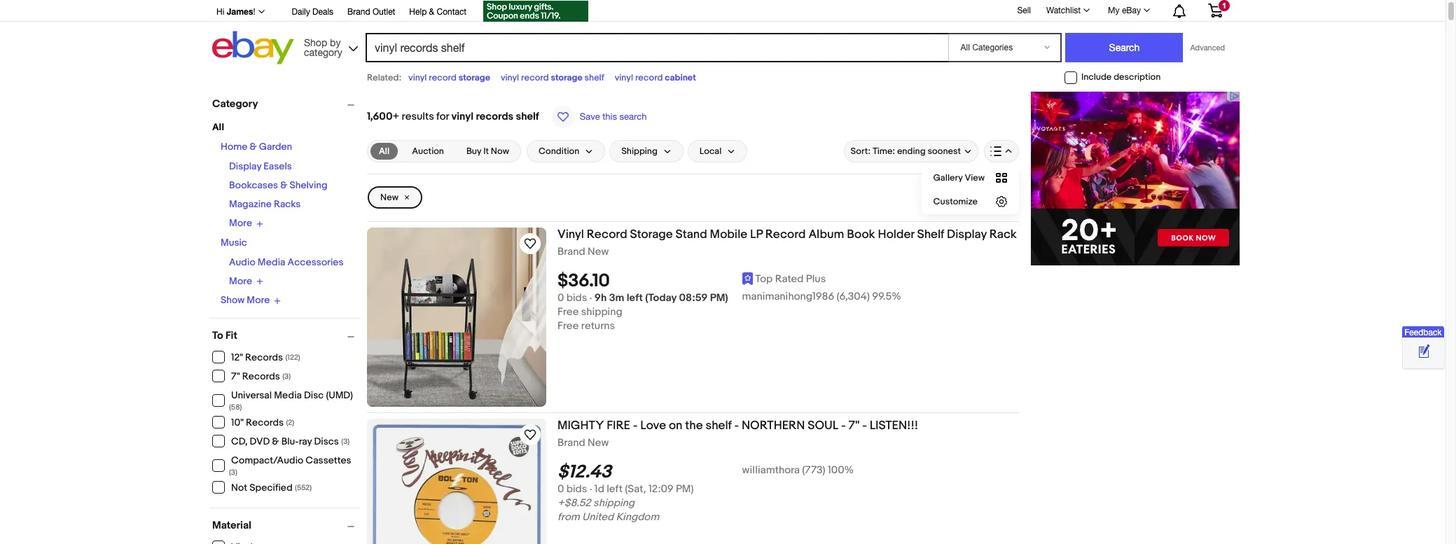 Task type: describe. For each thing, give the bounding box(es) containing it.
0 bids · 9h 3m left (today 08:59 pm)
[[558, 292, 728, 305]]

universal
[[231, 389, 272, 401]]

7" records (3)
[[231, 371, 291, 382]]

All selected text field
[[379, 145, 390, 158]]

cd,
[[231, 436, 248, 448]]

vinyl record storage
[[408, 72, 490, 83]]

condition button
[[527, 140, 605, 163]]

material button
[[212, 519, 361, 532]]

vinyl record storage stand mobile lp record album book holder shelf display rack link
[[558, 228, 1019, 246]]

shop by category button
[[298, 31, 361, 61]]

show more
[[221, 294, 270, 306]]

plus
[[806, 273, 826, 286]]

magazine
[[229, 198, 272, 210]]

to fit button
[[212, 329, 361, 342]]

1,600
[[367, 110, 393, 123]]

Search for anything text field
[[368, 34, 946, 61]]

fire
[[607, 419, 630, 433]]

(3) for compact/audio cassettes
[[229, 468, 237, 477]]

show more button
[[221, 294, 281, 306]]

display inside display easels bookcases & shelving magazine racks
[[229, 160, 261, 172]]

advertisement region
[[1030, 91, 1241, 266]]

listen!!!
[[870, 419, 918, 433]]

cabinet
[[665, 72, 696, 83]]

+
[[393, 110, 399, 123]]

new inside vinyl record storage stand mobile lp record album book holder shelf display rack brand new
[[588, 245, 609, 258]]

new link
[[368, 186, 422, 209]]

my ebay
[[1108, 6, 1141, 15]]

+$8.52
[[558, 497, 591, 510]]

home & garden link
[[221, 141, 292, 153]]

record for vinyl record cabinet
[[635, 72, 663, 83]]

compact/audio cassettes (3)
[[229, 454, 351, 477]]

bids inside the williamthora (773) 100% 0 bids · 1d left (sat, 12:09 pm) +$8.52 shipping from united kingdom
[[567, 483, 587, 496]]

12:09
[[649, 483, 674, 496]]

3m
[[609, 292, 624, 305]]

music
[[221, 236, 247, 248]]

it
[[483, 146, 489, 157]]

local button
[[688, 140, 748, 163]]

include
[[1082, 72, 1112, 83]]

universal media disc (umd) (58)
[[229, 389, 353, 412]]

garden
[[259, 141, 292, 153]]

shop by category banner
[[209, 0, 1234, 68]]

top rated plus
[[755, 273, 826, 286]]

watch mighty fire - love on the shelf -  northern soul  - 7'' - listen!!! image
[[522, 427, 539, 443]]

1 bids from the top
[[567, 292, 587, 305]]

(773)
[[802, 464, 826, 477]]

feedback
[[1405, 328, 1442, 338]]

sort: time: ending soonest
[[851, 146, 961, 157]]

0 vertical spatial more
[[229, 217, 252, 229]]

10"
[[231, 417, 244, 429]]

sell
[[1017, 5, 1031, 15]]

brand inside 'account' navigation
[[348, 7, 370, 17]]

shipping inside manimanihong1986 (6,304) 99.5% free shipping free returns
[[581, 306, 622, 319]]

watchlist
[[1047, 6, 1081, 15]]

99.5%
[[872, 290, 901, 303]]

daily deals link
[[292, 5, 334, 20]]

show
[[221, 294, 245, 306]]

customize button
[[922, 190, 1019, 214]]

mighty
[[558, 419, 604, 433]]

0 vertical spatial pm)
[[710, 292, 728, 305]]

(today
[[645, 292, 677, 305]]

kingdom
[[616, 511, 659, 524]]

discs
[[314, 436, 339, 448]]

easels
[[264, 160, 292, 172]]

& inside help & contact link
[[429, 7, 434, 17]]

time:
[[873, 146, 895, 157]]

specified
[[250, 482, 293, 494]]

accessories
[[288, 256, 344, 268]]

from
[[558, 511, 580, 524]]

mobile
[[710, 228, 748, 242]]

audio media accessories
[[229, 256, 344, 268]]

media for audio
[[258, 256, 285, 268]]

2 record from the left
[[765, 228, 806, 242]]

7"
[[231, 371, 240, 382]]

buy
[[466, 146, 481, 157]]

fit
[[226, 329, 237, 342]]

(3) for 7" records
[[282, 372, 291, 381]]

lp
[[750, 228, 763, 242]]

sort:
[[851, 146, 871, 157]]

storage for vinyl record storage
[[459, 72, 490, 83]]

(sat,
[[625, 483, 646, 496]]

$12.43
[[558, 462, 612, 483]]

sell link
[[1011, 5, 1037, 15]]

help & contact link
[[409, 5, 467, 20]]

vinyl record storage stand mobile lp record album book holder shelf display rack heading
[[558, 228, 1017, 242]]

· inside the williamthora (773) 100% 0 bids · 1d left (sat, 12:09 pm) +$8.52 shipping from united kingdom
[[590, 483, 592, 496]]

results
[[402, 110, 434, 123]]

shop
[[304, 37, 327, 48]]

shipping
[[621, 146, 658, 157]]

hi
[[216, 7, 224, 17]]

holder
[[878, 228, 915, 242]]

left inside the williamthora (773) 100% 0 bids · 1d left (sat, 12:09 pm) +$8.52 shipping from united kingdom
[[607, 483, 623, 496]]

brand inside vinyl record storage stand mobile lp record album book holder shelf display rack brand new
[[558, 245, 585, 258]]

category button
[[212, 97, 361, 111]]

1 0 from the top
[[558, 292, 564, 305]]

2 more button from the top
[[229, 275, 263, 287]]

2 free from the top
[[558, 320, 579, 333]]

(3) inside the cd, dvd & blu-ray discs (3)
[[341, 437, 350, 446]]

mighty fire - love on the shelf -  northern soul  - 7'' - listen!!! image
[[367, 420, 546, 544]]

save
[[580, 111, 600, 122]]

brand inside mighty fire - love on the shelf -  northern soul  - 7'' - listen!!! brand new
[[558, 436, 585, 450]]

1 more button from the top
[[229, 217, 263, 229]]

not
[[231, 482, 247, 494]]

get the coupon image
[[483, 1, 589, 22]]

category
[[304, 47, 342, 58]]

& right home
[[250, 141, 257, 153]]

to fit
[[212, 329, 237, 342]]

mighty fire - love on the shelf -  northern soul  - 7'' - listen!!! link
[[558, 419, 1019, 437]]

music link
[[221, 236, 247, 248]]

(58)
[[229, 402, 242, 412]]



Task type: locate. For each thing, give the bounding box(es) containing it.
2 vertical spatial (3)
[[229, 468, 237, 477]]

left right 1d
[[607, 483, 623, 496]]

soonest
[[928, 146, 961, 157]]

media inside the universal media disc (umd) (58)
[[274, 389, 302, 401]]

view
[[965, 172, 985, 184]]

display down customize button
[[947, 228, 987, 242]]

2 horizontal spatial shelf
[[706, 419, 732, 433]]

home
[[221, 141, 247, 153]]

1 vertical spatial left
[[607, 483, 623, 496]]

auction
[[412, 146, 444, 157]]

more button
[[229, 217, 263, 229], [229, 275, 263, 287]]

& left blu- on the bottom left of page
[[272, 436, 279, 448]]

1 record from the left
[[429, 72, 457, 83]]

cassettes
[[306, 454, 351, 466]]

1 horizontal spatial record
[[521, 72, 549, 83]]

1 horizontal spatial display
[[947, 228, 987, 242]]

more up music link
[[229, 217, 252, 229]]

(3) inside 7" records (3)
[[282, 372, 291, 381]]

main content containing $36.10
[[367, 91, 1019, 544]]

album
[[809, 228, 844, 242]]

sort: time: ending soonest button
[[844, 140, 979, 163]]

0 inside the williamthora (773) 100% 0 bids · 1d left (sat, 12:09 pm) +$8.52 shipping from united kingdom
[[558, 483, 564, 496]]

2 horizontal spatial (3)
[[341, 437, 350, 446]]

account navigation
[[209, 0, 1234, 24]]

more down audio
[[229, 275, 252, 287]]

2 vertical spatial brand
[[558, 436, 585, 450]]

buy it now
[[466, 146, 509, 157]]

shelf right 'records'
[[516, 110, 539, 123]]

records for 10" records
[[246, 417, 284, 429]]

(umd)
[[326, 389, 353, 401]]

2 · from the top
[[590, 483, 592, 496]]

record right lp
[[765, 228, 806, 242]]

2 record from the left
[[521, 72, 549, 83]]

1d
[[595, 483, 604, 496]]

record right "vinyl"
[[587, 228, 627, 242]]

this
[[603, 111, 617, 122]]

by
[[330, 37, 341, 48]]

records
[[245, 352, 283, 364], [242, 371, 280, 382], [246, 417, 284, 429]]

0 left 9h
[[558, 292, 564, 305]]

save this search button
[[548, 105, 651, 129]]

0 up +$8.52
[[558, 483, 564, 496]]

2 storage from the left
[[551, 72, 583, 83]]

free down $36.10
[[558, 306, 579, 319]]

1 vertical spatial bids
[[567, 483, 587, 496]]

blu-
[[281, 436, 299, 448]]

all up home
[[212, 121, 224, 133]]

vinyl inside main content
[[451, 110, 474, 123]]

storage
[[459, 72, 490, 83], [551, 72, 583, 83]]

12" records (122)
[[231, 352, 300, 364]]

vinyl for vinyl record storage shelf
[[501, 72, 519, 83]]

(3) up not
[[229, 468, 237, 477]]

0 vertical spatial (3)
[[282, 372, 291, 381]]

audio
[[229, 256, 255, 268]]

media for universal
[[274, 389, 302, 401]]

1 vertical spatial ·
[[590, 483, 592, 496]]

new
[[380, 192, 399, 203], [588, 245, 609, 258], [588, 436, 609, 450]]

vinyl record storage stand mobile lp record album book holder shelf display rack image
[[367, 228, 546, 407]]

watch vinyl record storage stand mobile lp record album book holder shelf display rack image
[[522, 235, 539, 252]]

vinyl for vinyl record cabinet
[[615, 72, 633, 83]]

0 horizontal spatial left
[[607, 483, 623, 496]]

free left returns
[[558, 320, 579, 333]]

shelf inside mighty fire - love on the shelf -  northern soul  - 7'' - listen!!! brand new
[[706, 419, 732, 433]]

0 vertical spatial 0
[[558, 292, 564, 305]]

0 vertical spatial shipping
[[581, 306, 622, 319]]

0 vertical spatial records
[[245, 352, 283, 364]]

1 vertical spatial brand
[[558, 245, 585, 258]]

mighty fire - love on the shelf -  northern soul  - 7'' - listen!!! brand new
[[558, 419, 918, 450]]

united
[[582, 511, 614, 524]]

2 vertical spatial shelf
[[706, 419, 732, 433]]

to
[[212, 329, 223, 342]]

brand outlet
[[348, 7, 395, 17]]

display inside vinyl record storage stand mobile lp record album book holder shelf display rack brand new
[[947, 228, 987, 242]]

2 0 from the top
[[558, 483, 564, 496]]

- left the 7''
[[841, 419, 846, 433]]

listing options selector. list view selected. image
[[990, 146, 1013, 157]]

buy it now link
[[458, 143, 518, 160]]

0 horizontal spatial pm)
[[676, 483, 694, 496]]

(3) right discs
[[341, 437, 350, 446]]

0 horizontal spatial all
[[212, 121, 224, 133]]

pm) inside the williamthora (773) 100% 0 bids · 1d left (sat, 12:09 pm) +$8.52 shipping from united kingdom
[[676, 483, 694, 496]]

0
[[558, 292, 564, 305], [558, 483, 564, 496]]

1 vertical spatial new
[[588, 245, 609, 258]]

top rated plus image
[[742, 272, 753, 285]]

4 - from the left
[[862, 419, 867, 433]]

0 vertical spatial left
[[627, 292, 643, 305]]

records
[[476, 110, 514, 123]]

storage for vinyl record storage shelf
[[551, 72, 583, 83]]

vinyl right related:
[[408, 72, 427, 83]]

none submit inside shop by category banner
[[1066, 33, 1183, 62]]

not specified (552)
[[231, 482, 312, 494]]

media right audio
[[258, 256, 285, 268]]

related:
[[367, 72, 401, 83]]

1 horizontal spatial pm)
[[710, 292, 728, 305]]

record
[[429, 72, 457, 83], [521, 72, 549, 83], [635, 72, 663, 83]]

0 vertical spatial new
[[380, 192, 399, 203]]

0 vertical spatial more button
[[229, 217, 263, 229]]

storage up 'save'
[[551, 72, 583, 83]]

record down search for anything 'text box'
[[635, 72, 663, 83]]

1 horizontal spatial left
[[627, 292, 643, 305]]

northern
[[742, 419, 805, 433]]

bids up +$8.52
[[567, 483, 587, 496]]

· left 9h
[[590, 292, 592, 305]]

1 horizontal spatial shelf
[[585, 72, 604, 83]]

left right 3m
[[627, 292, 643, 305]]

brand outlet link
[[348, 5, 395, 20]]

1 vertical spatial free
[[558, 320, 579, 333]]

pm) right 12:09
[[676, 483, 694, 496]]

0 vertical spatial bids
[[567, 292, 587, 305]]

- right fire
[[633, 419, 638, 433]]

0 horizontal spatial display
[[229, 160, 261, 172]]

condition
[[539, 146, 579, 157]]

(2)
[[286, 418, 294, 427]]

display
[[229, 160, 261, 172], [947, 228, 987, 242]]

book
[[847, 228, 875, 242]]

0 horizontal spatial shelf
[[516, 110, 539, 123]]

1 horizontal spatial all
[[379, 146, 390, 157]]

0 vertical spatial media
[[258, 256, 285, 268]]

free
[[558, 306, 579, 319], [558, 320, 579, 333]]

$36.10
[[558, 271, 610, 292]]

material
[[212, 519, 251, 532]]

record for vinyl record storage
[[429, 72, 457, 83]]

shelf right the
[[706, 419, 732, 433]]

12"
[[231, 352, 243, 364]]

0 vertical spatial free
[[558, 306, 579, 319]]

the
[[685, 419, 703, 433]]

vinyl
[[408, 72, 427, 83], [501, 72, 519, 83], [615, 72, 633, 83], [451, 110, 474, 123]]

more button down magazine
[[229, 217, 263, 229]]

2 vertical spatial more
[[247, 294, 270, 306]]

0 vertical spatial ·
[[590, 292, 592, 305]]

1 horizontal spatial storage
[[551, 72, 583, 83]]

1 vertical spatial records
[[242, 371, 280, 382]]

all down 1,600
[[379, 146, 390, 157]]

pm) right 08:59
[[710, 292, 728, 305]]

9h
[[595, 292, 607, 305]]

shipping down 9h
[[581, 306, 622, 319]]

& up racks
[[280, 179, 287, 191]]

search
[[620, 111, 647, 122]]

record up the for
[[429, 72, 457, 83]]

new up $36.10
[[588, 245, 609, 258]]

display up bookcases
[[229, 160, 261, 172]]

0 vertical spatial brand
[[348, 7, 370, 17]]

shipping inside the williamthora (773) 100% 0 bids · 1d left (sat, 12:09 pm) +$8.52 shipping from united kingdom
[[593, 497, 635, 510]]

& inside display easels bookcases & shelving magazine racks
[[280, 179, 287, 191]]

1 record from the left
[[587, 228, 627, 242]]

new down mighty
[[588, 436, 609, 450]]

1 vertical spatial pm)
[[676, 483, 694, 496]]

record down get the coupon image
[[521, 72, 549, 83]]

(3) down (122)
[[282, 372, 291, 381]]

vinyl right the for
[[451, 110, 474, 123]]

2 - from the left
[[734, 419, 739, 433]]

2 vertical spatial new
[[588, 436, 609, 450]]

1 vertical spatial all
[[379, 146, 390, 157]]

1 link
[[1200, 0, 1231, 20]]

new down all text box
[[380, 192, 399, 203]]

2 bids from the top
[[567, 483, 587, 496]]

shipping down 1d
[[593, 497, 635, 510]]

shelf for records
[[516, 110, 539, 123]]

0 vertical spatial shelf
[[585, 72, 604, 83]]

1 vertical spatial more button
[[229, 275, 263, 287]]

(6,304)
[[837, 290, 870, 303]]

0 horizontal spatial record
[[429, 72, 457, 83]]

1 vertical spatial display
[[947, 228, 987, 242]]

more button up show more
[[229, 275, 263, 287]]

rack
[[990, 228, 1017, 242]]

1 free from the top
[[558, 306, 579, 319]]

records for 12" records
[[245, 352, 283, 364]]

records down 12" records (122)
[[242, 371, 280, 382]]

storage up 'records'
[[459, 72, 490, 83]]

bookcases & shelving link
[[229, 179, 327, 191]]

1 vertical spatial (3)
[[341, 437, 350, 446]]

media left disc
[[274, 389, 302, 401]]

1 vertical spatial shipping
[[593, 497, 635, 510]]

0 horizontal spatial (3)
[[229, 468, 237, 477]]

shelf up 'save'
[[585, 72, 604, 83]]

(3) inside "compact/audio cassettes (3)"
[[229, 468, 237, 477]]

brand left outlet
[[348, 7, 370, 17]]

shelf for the
[[706, 419, 732, 433]]

2 horizontal spatial record
[[635, 72, 663, 83]]

magazine racks link
[[229, 198, 301, 210]]

0 horizontal spatial record
[[587, 228, 627, 242]]

racks
[[274, 198, 301, 210]]

stand
[[676, 228, 707, 242]]

1 - from the left
[[633, 419, 638, 433]]

brand down mighty
[[558, 436, 585, 450]]

records up dvd
[[246, 417, 284, 429]]

1 vertical spatial shelf
[[516, 110, 539, 123]]

on
[[669, 419, 683, 433]]

1 storage from the left
[[459, 72, 490, 83]]

records up 7" records (3)
[[245, 352, 283, 364]]

1 vertical spatial 0
[[558, 483, 564, 496]]

None submit
[[1066, 33, 1183, 62]]

ebay
[[1122, 6, 1141, 15]]

0 vertical spatial all
[[212, 121, 224, 133]]

gallery
[[933, 172, 963, 184]]

& right help
[[429, 7, 434, 17]]

mighty fire - love on the shelf -  northern soul  - 7'' - listen!!! heading
[[558, 419, 918, 433]]

1 horizontal spatial record
[[765, 228, 806, 242]]

my ebay link
[[1101, 2, 1157, 19]]

customize
[[933, 196, 978, 207]]

1 vertical spatial media
[[274, 389, 302, 401]]

- right the 7''
[[862, 419, 867, 433]]

record for vinyl record storage shelf
[[521, 72, 549, 83]]

10" records (2)
[[231, 417, 294, 429]]

· left 1d
[[590, 483, 592, 496]]

2 vertical spatial records
[[246, 417, 284, 429]]

new inside mighty fire - love on the shelf -  northern soul  - 7'' - listen!!! brand new
[[588, 436, 609, 450]]

for
[[436, 110, 449, 123]]

records for 7" records
[[242, 371, 280, 382]]

auction link
[[404, 143, 452, 160]]

1 · from the top
[[590, 292, 592, 305]]

shop by category
[[304, 37, 342, 58]]

advanced
[[1190, 43, 1225, 52]]

more
[[229, 217, 252, 229], [229, 275, 252, 287], [247, 294, 270, 306]]

shelf
[[585, 72, 604, 83], [516, 110, 539, 123], [706, 419, 732, 433]]

help & contact
[[409, 7, 467, 17]]

1 vertical spatial more
[[229, 275, 252, 287]]

outlet
[[373, 7, 395, 17]]

1 horizontal spatial (3)
[[282, 372, 291, 381]]

brand down "vinyl"
[[558, 245, 585, 258]]

daily deals
[[292, 7, 334, 17]]

more inside button
[[247, 294, 270, 306]]

vinyl up 'records'
[[501, 72, 519, 83]]

manimanihong1986
[[742, 290, 834, 303]]

deals
[[312, 7, 334, 17]]

3 record from the left
[[635, 72, 663, 83]]

returns
[[581, 320, 615, 333]]

bookcases
[[229, 179, 278, 191]]

main content
[[367, 91, 1019, 544]]

- left northern
[[734, 419, 739, 433]]

compact/audio
[[231, 454, 303, 466]]

all inside main content
[[379, 146, 390, 157]]

7''
[[849, 419, 860, 433]]

vinyl for vinyl record storage
[[408, 72, 427, 83]]

0 horizontal spatial storage
[[459, 72, 490, 83]]

daily
[[292, 7, 310, 17]]

cd, dvd & blu-ray discs (3)
[[231, 436, 350, 448]]

vinyl record storage shelf
[[501, 72, 604, 83]]

more right show
[[247, 294, 270, 306]]

ending
[[897, 146, 926, 157]]

3 - from the left
[[841, 419, 846, 433]]

watchlist link
[[1039, 2, 1096, 19]]

0 vertical spatial display
[[229, 160, 261, 172]]

vinyl up search
[[615, 72, 633, 83]]

1,600 + results for vinyl records shelf
[[367, 110, 539, 123]]

bids left 9h
[[567, 292, 587, 305]]



Task type: vqa. For each thing, say whether or not it's contained in the screenshot.


